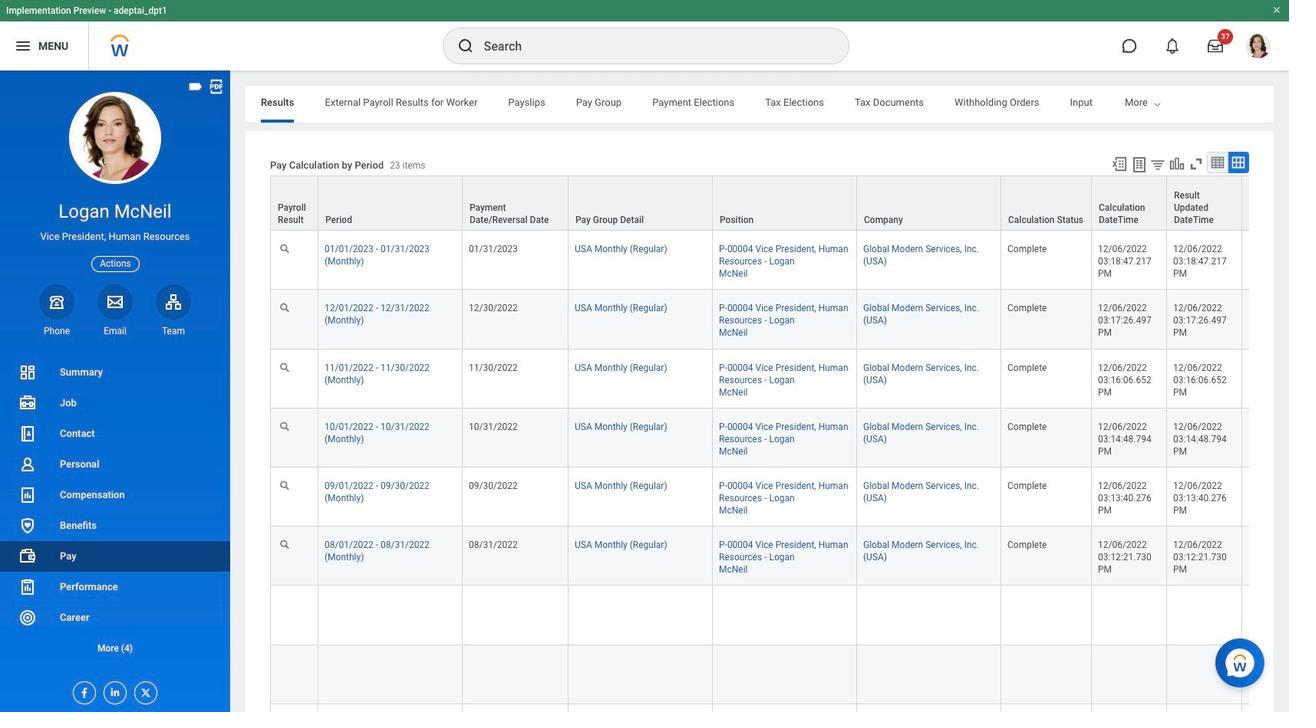Task type: describe. For each thing, give the bounding box(es) containing it.
5 complete element from the top
[[1008, 478, 1047, 492]]

4 column header from the left
[[569, 176, 713, 232]]

justify image
[[14, 37, 32, 55]]

3 complete element from the top
[[1008, 360, 1047, 373]]

benefits image
[[18, 517, 37, 536]]

9 column header from the left
[[1167, 176, 1243, 232]]

tag image
[[187, 78, 204, 95]]

4 complete element from the top
[[1008, 419, 1047, 433]]

2 column header from the left
[[319, 176, 463, 232]]

6 column header from the left
[[857, 176, 1002, 232]]

5 column header from the left
[[713, 176, 857, 232]]

pay image
[[18, 548, 37, 566]]

3 column header from the left
[[463, 176, 569, 232]]

phone image
[[46, 293, 68, 311]]

1 column header from the left
[[270, 176, 319, 232]]

view team image
[[164, 293, 183, 311]]

summary image
[[18, 364, 37, 382]]

inbox large image
[[1208, 38, 1223, 54]]

4 row from the top
[[270, 350, 1289, 409]]

mail image
[[106, 293, 124, 311]]

1 complete element from the top
[[1008, 241, 1047, 255]]

3 row from the top
[[270, 290, 1289, 350]]

6 row from the top
[[270, 468, 1289, 527]]

expand table image
[[1231, 155, 1246, 170]]

profile logan mcneil image
[[1246, 34, 1271, 61]]

notifications large image
[[1165, 38, 1180, 54]]



Task type: vqa. For each thing, say whether or not it's contained in the screenshot.
check image
no



Task type: locate. For each thing, give the bounding box(es) containing it.
7 column header from the left
[[1002, 176, 1092, 232]]

personal image
[[18, 456, 37, 474]]

1 row from the top
[[270, 176, 1289, 232]]

fullscreen image
[[1188, 156, 1205, 173]]

8 column header from the left
[[1092, 176, 1167, 232]]

tab list
[[246, 86, 1289, 123]]

9 row from the top
[[270, 646, 1289, 705]]

column header
[[270, 176, 319, 232], [319, 176, 463, 232], [463, 176, 569, 232], [569, 176, 713, 232], [713, 176, 857, 232], [857, 176, 1002, 232], [1002, 176, 1092, 232], [1092, 176, 1167, 232], [1167, 176, 1243, 232]]

view worker - expand/collapse chart image
[[1169, 156, 1186, 173]]

cell
[[270, 587, 319, 646], [319, 587, 463, 646], [463, 587, 569, 646], [569, 587, 713, 646], [713, 587, 857, 646], [857, 587, 1002, 646], [1002, 587, 1092, 646], [1092, 587, 1167, 646], [1167, 587, 1243, 646], [1243, 587, 1289, 646], [270, 646, 319, 705], [319, 646, 463, 705], [463, 646, 569, 705], [569, 646, 713, 705], [713, 646, 857, 705], [857, 646, 1002, 705], [1002, 646, 1092, 705], [1092, 646, 1167, 705], [1167, 646, 1243, 705], [1243, 646, 1289, 705], [270, 705, 319, 713], [319, 705, 463, 713], [463, 705, 569, 713], [569, 705, 713, 713], [713, 705, 857, 713], [857, 705, 1002, 713], [1002, 705, 1092, 713], [1092, 705, 1167, 713], [1167, 705, 1243, 713], [1243, 705, 1289, 713]]

search image
[[456, 37, 475, 55]]

row
[[270, 176, 1289, 232], [270, 231, 1289, 290], [270, 290, 1289, 350], [270, 350, 1289, 409], [270, 409, 1289, 468], [270, 468, 1289, 527], [270, 527, 1289, 587], [270, 587, 1289, 646], [270, 646, 1289, 705], [270, 705, 1289, 713]]

job image
[[18, 394, 37, 413]]

select to filter grid data image
[[1150, 157, 1167, 173]]

table image
[[1210, 155, 1226, 170]]

view printable version (pdf) image
[[208, 78, 225, 95]]

x image
[[135, 683, 152, 700]]

career image
[[18, 609, 37, 628]]

8 row from the top
[[270, 587, 1289, 646]]

email logan mcneil element
[[97, 325, 133, 338]]

export to worksheets image
[[1131, 156, 1149, 174]]

linkedin image
[[104, 683, 121, 699]]

export to excel image
[[1111, 156, 1128, 173]]

complete element
[[1008, 241, 1047, 255], [1008, 300, 1047, 314], [1008, 360, 1047, 373], [1008, 419, 1047, 433], [1008, 478, 1047, 492], [1008, 537, 1047, 551]]

6 complete element from the top
[[1008, 537, 1047, 551]]

team logan mcneil element
[[156, 325, 191, 338]]

navigation pane region
[[0, 71, 230, 713]]

banner
[[0, 0, 1289, 71]]

performance image
[[18, 579, 37, 597]]

facebook image
[[74, 683, 91, 700]]

7 row from the top
[[270, 527, 1289, 587]]

phone logan mcneil element
[[39, 325, 74, 338]]

5 row from the top
[[270, 409, 1289, 468]]

2 complete element from the top
[[1008, 300, 1047, 314]]

close environment banner image
[[1272, 5, 1282, 15]]

2 row from the top
[[270, 231, 1289, 290]]

list
[[0, 358, 230, 665]]

10 row from the top
[[270, 705, 1289, 713]]

compensation image
[[18, 487, 37, 505]]

toolbar
[[1104, 152, 1249, 176]]

contact image
[[18, 425, 37, 444]]

Search Workday  search field
[[484, 29, 817, 63]]



